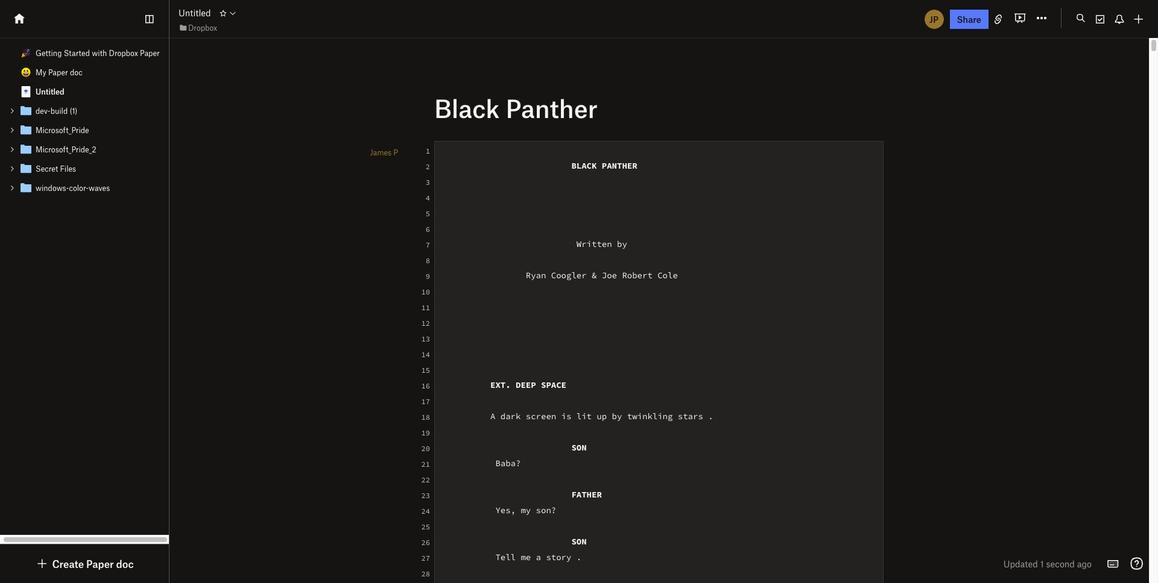 Task type: vqa. For each thing, say whether or not it's contained in the screenshot.
side
no



Task type: describe. For each thing, give the bounding box(es) containing it.
space
[[541, 380, 566, 391]]

1 horizontal spatial .
[[708, 411, 713, 422]]

expand folder image for secret
[[8, 165, 16, 173]]

ext. deep space
[[440, 380, 566, 391]]

template content image for microsoft_pride_2
[[19, 142, 33, 157]]

template content image for dev-build (1)
[[19, 104, 33, 118]]

son?
[[536, 505, 556, 516]]

untitled inside / contents "list"
[[36, 87, 64, 97]]

getting
[[36, 48, 62, 58]]

0 vertical spatial paper
[[140, 48, 160, 58]]

share button
[[950, 9, 989, 29]]

getting started with dropbox paper link
[[0, 43, 169, 63]]

black
[[434, 93, 500, 123]]

grinning face with big eyes image
[[21, 68, 31, 77]]

up
[[597, 411, 607, 422]]

black
[[571, 160, 597, 171]]

paper for my paper doc
[[48, 68, 68, 77]]

stars
[[678, 411, 703, 422]]

written by
[[440, 239, 632, 250]]

a dark screen is lit up by twinkling stars .
[[440, 411, 713, 422]]

dev-
[[36, 106, 50, 116]]

waves
[[89, 183, 110, 193]]

color-
[[69, 183, 89, 193]]

secret files link
[[0, 159, 169, 179]]

cole
[[658, 270, 678, 281]]

1 horizontal spatial dropbox
[[188, 23, 217, 32]]

1 template content image from the top
[[19, 84, 33, 99]]

windows-color-waves
[[36, 183, 110, 193]]

ago
[[1077, 559, 1092, 570]]

jp
[[929, 14, 939, 24]]

dropbox link
[[179, 22, 217, 34]]

create
[[52, 559, 84, 571]]

template content image for secret files
[[19, 162, 33, 176]]

black panther
[[440, 160, 637, 171]]

microsoft_pride_2 link
[[0, 140, 169, 159]]

dark
[[501, 411, 521, 422]]

updated 1 second ago
[[1004, 559, 1092, 570]]

. inside son tell me a story .
[[577, 553, 582, 563]]

1 vertical spatial by
[[612, 411, 622, 422]]

/ contents list
[[0, 43, 169, 198]]

is
[[561, 411, 571, 422]]

robert
[[622, 270, 653, 281]]

screen
[[526, 411, 556, 422]]

microsoft_pride link
[[0, 121, 169, 140]]

my paper doc link
[[0, 63, 169, 82]]

started
[[64, 48, 90, 58]]

windows-color-waves link
[[0, 179, 169, 198]]

(1)
[[70, 106, 77, 116]]

0 vertical spatial by
[[617, 239, 627, 250]]

dev-build (1) link
[[0, 101, 169, 121]]

joe
[[602, 270, 617, 281]]

a
[[490, 411, 495, 422]]

secret files
[[36, 164, 76, 174]]



Task type: locate. For each thing, give the bounding box(es) containing it.
2 horizontal spatial paper
[[140, 48, 160, 58]]

.
[[708, 411, 713, 422], [577, 553, 582, 563]]

doc down started
[[70, 68, 82, 77]]

1 son from the top
[[571, 443, 587, 454]]

template content image down 'grinning face with big eyes' icon
[[19, 84, 33, 99]]

0 vertical spatial doc
[[70, 68, 82, 77]]

template content image left windows-
[[19, 181, 33, 195]]

ryan coogler & joe robert cole
[[440, 270, 678, 281]]

son tell me a story .
[[440, 537, 587, 563]]

3 expand folder image from the top
[[8, 165, 16, 173]]

by
[[617, 239, 627, 250], [612, 411, 622, 422]]

expand folder image
[[8, 126, 16, 135], [8, 184, 16, 192]]

. right story
[[577, 553, 582, 563]]

2 template content image from the top
[[19, 142, 33, 157]]

microsoft_pride
[[36, 125, 89, 135]]

son
[[571, 443, 587, 454], [571, 537, 587, 548]]

windows-
[[36, 183, 69, 193]]

expand folder image left 'secret'
[[8, 165, 16, 173]]

0 vertical spatial dropbox
[[188, 23, 217, 32]]

expand folder image for windows-color-waves
[[8, 184, 16, 192]]

. right stars
[[708, 411, 713, 422]]

template content image inside secret files 'link'
[[19, 162, 33, 176]]

party popper image
[[21, 48, 31, 58]]

1 vertical spatial paper
[[48, 68, 68, 77]]

tell
[[495, 553, 516, 563]]

son inside son tell me a story .
[[571, 537, 587, 548]]

jp button
[[923, 8, 945, 30]]

create paper doc
[[52, 559, 134, 571]]

files
[[60, 164, 76, 174]]

son inside son baba?
[[571, 443, 587, 454]]

father
[[571, 490, 602, 501]]

template content image
[[19, 84, 33, 99], [19, 123, 33, 138], [19, 162, 33, 176], [19, 181, 33, 195]]

1 vertical spatial son
[[571, 537, 587, 548]]

deep
[[516, 380, 536, 391]]

my
[[521, 505, 531, 516]]

second
[[1046, 559, 1075, 570]]

1 template content image from the top
[[19, 104, 33, 118]]

1 vertical spatial dropbox
[[109, 48, 138, 58]]

&
[[592, 270, 597, 281]]

paper for create paper doc
[[86, 559, 114, 571]]

0 vertical spatial template content image
[[19, 104, 33, 118]]

doc
[[70, 68, 82, 77], [116, 559, 134, 571]]

getting started with dropbox paper
[[36, 48, 160, 58]]

son baba?
[[440, 443, 587, 469]]

story
[[546, 553, 571, 563]]

expand folder image for dev-
[[8, 107, 16, 115]]

baba?
[[495, 458, 521, 469]]

expand folder image left the microsoft_pride_2
[[8, 145, 16, 154]]

expand folder image for microsoft_pride
[[8, 126, 16, 135]]

untitled link up dropbox link
[[179, 6, 211, 20]]

1 horizontal spatial untitled
[[179, 7, 211, 18]]

untitled up dev-build (1)
[[36, 87, 64, 97]]

dropbox
[[188, 23, 217, 32], [109, 48, 138, 58]]

2 expand folder image from the top
[[8, 145, 16, 154]]

build
[[50, 106, 68, 116]]

1
[[1040, 559, 1044, 570]]

template content image inside windows-color-waves link
[[19, 181, 33, 195]]

expand folder image
[[8, 107, 16, 115], [8, 145, 16, 154], [8, 165, 16, 173]]

1 horizontal spatial doc
[[116, 559, 134, 571]]

template content image
[[19, 104, 33, 118], [19, 142, 33, 157]]

0 horizontal spatial dropbox
[[109, 48, 138, 58]]

1 vertical spatial expand folder image
[[8, 184, 16, 192]]

4 template content image from the top
[[19, 181, 33, 195]]

paper right create
[[86, 559, 114, 571]]

my
[[36, 68, 46, 77]]

template content image left 'secret'
[[19, 162, 33, 176]]

1 horizontal spatial untitled link
[[179, 6, 211, 20]]

0 vertical spatial untitled link
[[179, 6, 211, 20]]

yes,
[[495, 505, 516, 516]]

0 horizontal spatial untitled link
[[0, 82, 169, 101]]

2 vertical spatial expand folder image
[[8, 165, 16, 173]]

my paper doc
[[36, 68, 82, 77]]

panther
[[506, 93, 598, 123]]

secret
[[36, 164, 58, 174]]

0 vertical spatial son
[[571, 443, 587, 454]]

expand folder image inside dev-build (1) link
[[8, 107, 16, 115]]

expand folder image left dev-
[[8, 107, 16, 115]]

ryan
[[526, 270, 546, 281]]

expand folder image inside secret files 'link'
[[8, 165, 16, 173]]

panther
[[602, 160, 637, 171]]

by right "up"
[[612, 411, 622, 422]]

1 vertical spatial expand folder image
[[8, 145, 16, 154]]

2 template content image from the top
[[19, 123, 33, 138]]

template content image inside microsoft_pride link
[[19, 123, 33, 138]]

expand folder image left windows-
[[8, 184, 16, 192]]

untitled
[[179, 7, 211, 18], [36, 87, 64, 97]]

template content image left microsoft_pride
[[19, 123, 33, 138]]

with
[[92, 48, 107, 58]]

son up story
[[571, 537, 587, 548]]

share
[[957, 14, 981, 24]]

paper right with
[[140, 48, 160, 58]]

1 vertical spatial template content image
[[19, 142, 33, 157]]

paper
[[140, 48, 160, 58], [48, 68, 68, 77], [86, 559, 114, 571]]

ext.
[[490, 380, 511, 391]]

0 vertical spatial expand folder image
[[8, 126, 16, 135]]

template content image left the microsoft_pride_2
[[19, 142, 33, 157]]

1 vertical spatial untitled link
[[0, 82, 169, 101]]

father yes, my son?
[[440, 490, 602, 516]]

0 vertical spatial .
[[708, 411, 713, 422]]

0 horizontal spatial untitled
[[36, 87, 64, 97]]

dropbox inside / contents "list"
[[109, 48, 138, 58]]

1 vertical spatial doc
[[116, 559, 134, 571]]

son for son baba?
[[571, 443, 587, 454]]

0 vertical spatial untitled
[[179, 7, 211, 18]]

template content image for windows-color-waves
[[19, 181, 33, 195]]

1 horizontal spatial paper
[[86, 559, 114, 571]]

3 template content image from the top
[[19, 162, 33, 176]]

black panther
[[434, 93, 598, 123]]

doc for create paper doc
[[116, 559, 134, 571]]

untitled link up (1)
[[0, 82, 169, 101]]

0 horizontal spatial .
[[577, 553, 582, 563]]

dev-build (1)
[[36, 106, 77, 116]]

2 son from the top
[[571, 537, 587, 548]]

1 expand folder image from the top
[[8, 107, 16, 115]]

1 expand folder image from the top
[[8, 126, 16, 135]]

updated
[[1004, 559, 1038, 570]]

a
[[536, 553, 541, 563]]

dig image
[[35, 557, 50, 572]]

expand folder image inside microsoft_pride_2 link
[[8, 145, 16, 154]]

2 expand folder image from the top
[[8, 184, 16, 192]]

son down a dark screen is lit up by twinkling stars .
[[571, 443, 587, 454]]

untitled up dropbox link
[[179, 7, 211, 18]]

doc inside my paper doc link
[[70, 68, 82, 77]]

doc right create
[[116, 559, 134, 571]]

lit
[[577, 411, 592, 422]]

son for son tell me a story .
[[571, 537, 587, 548]]

1 vertical spatial untitled
[[36, 87, 64, 97]]

1 vertical spatial .
[[577, 553, 582, 563]]

twinkling
[[627, 411, 673, 422]]

template content image for microsoft_pride
[[19, 123, 33, 138]]

coogler
[[551, 270, 587, 281]]

written
[[577, 239, 612, 250]]

create paper doc button
[[35, 557, 134, 572]]

microsoft_pride_2
[[36, 145, 96, 154]]

2 vertical spatial paper
[[86, 559, 114, 571]]

doc inside create paper doc popup button
[[116, 559, 134, 571]]

template content image left dev-
[[19, 104, 33, 118]]

0 vertical spatial expand folder image
[[8, 107, 16, 115]]

me
[[521, 553, 531, 563]]

doc for my paper doc
[[70, 68, 82, 77]]

0 horizontal spatial paper
[[48, 68, 68, 77]]

expand folder image left microsoft_pride
[[8, 126, 16, 135]]

paper right my
[[48, 68, 68, 77]]

paper inside popup button
[[86, 559, 114, 571]]

0 horizontal spatial doc
[[70, 68, 82, 77]]

by right written
[[617, 239, 627, 250]]

untitled link
[[179, 6, 211, 20], [0, 82, 169, 101]]



